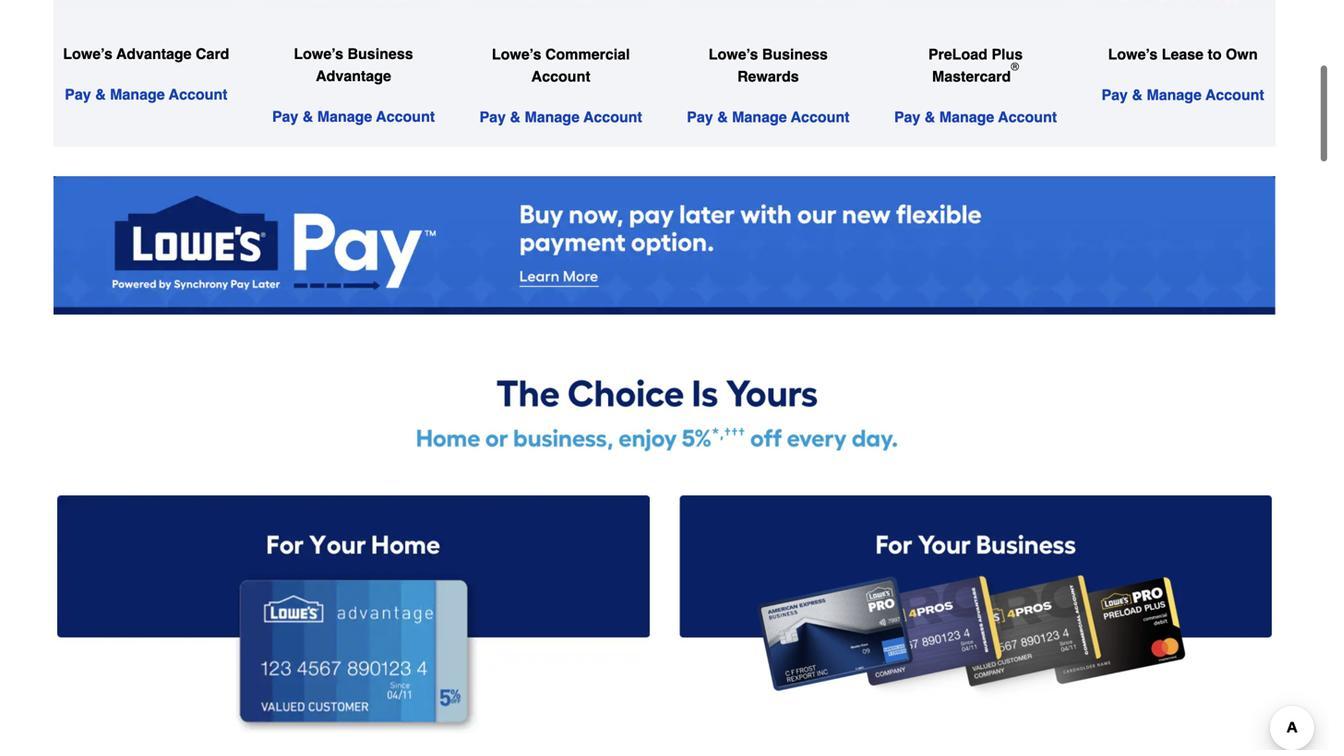 Task type: locate. For each thing, give the bounding box(es) containing it.
pay
[[65, 86, 91, 103], [1102, 86, 1128, 103], [272, 108, 299, 125], [480, 108, 506, 125], [687, 108, 713, 125], [895, 108, 921, 125]]

& down mastercard
[[925, 108, 936, 125]]

pay & manage account link for to
[[1102, 86, 1265, 103]]

manage
[[110, 86, 165, 103], [1147, 86, 1202, 103], [317, 108, 372, 125], [525, 108, 580, 125], [732, 108, 787, 125], [940, 108, 995, 125]]

lowe's left lease
[[1109, 46, 1158, 63]]

pay & manage account link down lowe's business advantage on the left top
[[272, 108, 435, 125]]

pay for lowe's business rewards
[[687, 108, 713, 125]]

a black lowe's preload plus mastercard. image
[[887, 0, 1065, 10]]

manage for card
[[110, 86, 165, 103]]

pay & manage account link down mastercard
[[895, 108, 1057, 125]]

manage for to
[[1147, 86, 1202, 103]]

1 horizontal spatial business
[[762, 46, 828, 63]]

own
[[1226, 46, 1258, 63]]

manage down lease
[[1147, 86, 1202, 103]]

pay & manage account
[[65, 86, 228, 103], [1102, 86, 1265, 103], [272, 108, 435, 125], [480, 108, 642, 125], [687, 108, 850, 125], [895, 108, 1057, 125]]

manage down lowe's advantage card
[[110, 86, 165, 103]]

account
[[532, 68, 591, 85], [169, 86, 228, 103], [1206, 86, 1265, 103], [376, 108, 435, 125], [584, 108, 642, 125], [791, 108, 850, 125], [999, 108, 1057, 125]]

lowe's inside lowe's commercial account
[[492, 46, 542, 63]]

& down lowe's business rewards
[[717, 108, 728, 125]]

1 horizontal spatial advantage
[[316, 67, 391, 84]]

pay for lowe's lease to own
[[1102, 86, 1128, 103]]

pay & manage account down lowe's commercial account
[[480, 108, 642, 125]]

manage down rewards
[[732, 108, 787, 125]]

the choice is yours. home or business, enjoy 5 percent off every day. image
[[54, 370, 1276, 459]]

manage for rewards
[[732, 108, 787, 125]]

advantage inside lowe's business advantage
[[316, 67, 391, 84]]

pay & manage account down lowe's advantage card
[[65, 86, 228, 103]]

& for lowe's commercial account
[[510, 108, 521, 125]]

preload plus mastercard
[[929, 46, 1023, 85]]

plus
[[992, 46, 1023, 63]]

lowe's pay. buy now, pay later with our new flexible payment option. image
[[54, 176, 1276, 315]]

lowe's for lowe's advantage card
[[63, 45, 113, 62]]

pay & manage account link for advantage
[[272, 108, 435, 125]]

manage down lowe's business advantage on the left top
[[317, 108, 372, 125]]

for your home. image
[[57, 496, 650, 735]]

lowe's down the a blue lowe's advantage credit card. image
[[63, 45, 113, 62]]

rewards
[[738, 68, 799, 85]]

advantage down a blue and yellow lowe's 4 pros business advantage credit card. image
[[316, 67, 391, 84]]

pay & manage account link for account
[[480, 108, 642, 125]]

pay & manage account link down lowe's lease to own
[[1102, 86, 1265, 103]]

& down lowe's business advantage on the left top
[[303, 108, 313, 125]]

pay & manage account link for rewards
[[687, 108, 850, 125]]

lowe's lease to own
[[1109, 46, 1258, 63]]

pay for lowe's commercial account
[[480, 108, 506, 125]]

lowe's for lowe's business rewards
[[709, 46, 758, 63]]

business inside lowe's business advantage
[[348, 45, 413, 62]]

& for lowe's business advantage
[[303, 108, 313, 125]]

for your business. image
[[680, 496, 1272, 733]]

0 horizontal spatial business
[[348, 45, 413, 62]]

account for lowe's lease to own
[[1206, 86, 1265, 103]]

pay for lowe's business advantage
[[272, 108, 299, 125]]

& down lowe's lease to own
[[1132, 86, 1143, 103]]

lowe's inside lowe's business rewards
[[709, 46, 758, 63]]

pay & manage account down lowe's business advantage on the left top
[[272, 108, 435, 125]]

lowe's down a gray and yellow lowe's 4 pros commercial account credit card. image
[[492, 46, 542, 63]]

preload
[[929, 46, 988, 63]]

pay for lowe's advantage card
[[65, 86, 91, 103]]

pay & manage account for advantage
[[272, 108, 435, 125]]

1 vertical spatial advantage
[[316, 67, 391, 84]]

lowe's down a blue and yellow lowe's 4 pros business advantage credit card. image
[[294, 45, 344, 62]]

& down lowe's commercial account
[[510, 108, 521, 125]]

business inside lowe's business rewards
[[762, 46, 828, 63]]

a silver and blue lowe's business rewards credit card. image
[[680, 0, 857, 10]]

advantage
[[116, 45, 192, 62], [316, 67, 391, 84]]

&
[[95, 86, 106, 103], [1132, 86, 1143, 103], [303, 108, 313, 125], [510, 108, 521, 125], [717, 108, 728, 125], [925, 108, 936, 125]]

manage down lowe's commercial account
[[525, 108, 580, 125]]

lease
[[1162, 46, 1204, 63]]

to
[[1208, 46, 1222, 63]]

mastercard
[[932, 68, 1011, 85]]

pay & manage account down lowe's lease to own
[[1102, 86, 1265, 103]]

lowe's advantage card
[[63, 45, 229, 62]]

lowe's
[[63, 45, 113, 62], [294, 45, 344, 62], [492, 46, 542, 63], [709, 46, 758, 63], [1109, 46, 1158, 63]]

pay & manage account link down rewards
[[687, 108, 850, 125]]

0 vertical spatial advantage
[[116, 45, 192, 62]]

business for advantage
[[348, 45, 413, 62]]

advantage down the a blue lowe's advantage credit card. image
[[116, 45, 192, 62]]

pay & manage account link down lowe's commercial account
[[480, 108, 642, 125]]

pay & manage account down rewards
[[687, 108, 850, 125]]

pay & manage account link down lowe's advantage card
[[65, 86, 228, 103]]

& down lowe's advantage card
[[95, 86, 106, 103]]

pay & manage account link
[[65, 86, 228, 103], [1102, 86, 1265, 103], [272, 108, 435, 125], [480, 108, 642, 125], [687, 108, 850, 125], [895, 108, 1057, 125]]

account for lowe's business advantage
[[376, 108, 435, 125]]

lowe's up rewards
[[709, 46, 758, 63]]

business down a blue and yellow lowe's 4 pros business advantage credit card. image
[[348, 45, 413, 62]]

business up rewards
[[762, 46, 828, 63]]

lowe's for lowe's lease to own
[[1109, 46, 1158, 63]]

lowe's commercial account
[[492, 46, 630, 85]]

lowe's inside lowe's business advantage
[[294, 45, 344, 62]]

business
[[348, 45, 413, 62], [762, 46, 828, 63]]

& for lowe's lease to own
[[1132, 86, 1143, 103]]



Task type: vqa. For each thing, say whether or not it's contained in the screenshot.
Pay & Manage Account corresponding to Advantage
yes



Task type: describe. For each thing, give the bounding box(es) containing it.
0 horizontal spatial advantage
[[116, 45, 192, 62]]

account for lowe's commercial account
[[584, 108, 642, 125]]

lowe's lease to own. powered by progressive leasing. image
[[1094, 0, 1272, 10]]

commercial
[[546, 46, 630, 63]]

pay & manage account for account
[[480, 108, 642, 125]]

& for lowe's business rewards
[[717, 108, 728, 125]]

a blue lowe's advantage credit card. image
[[57, 0, 235, 10]]

manage for advantage
[[317, 108, 372, 125]]

lowe's for lowe's commercial account
[[492, 46, 542, 63]]

account for lowe's business rewards
[[791, 108, 850, 125]]

pay & manage account link for card
[[65, 86, 228, 103]]

pay & manage account for card
[[65, 86, 228, 103]]

manage for account
[[525, 108, 580, 125]]

pay & manage account for to
[[1102, 86, 1265, 103]]

pay & manage account for rewards
[[687, 108, 850, 125]]

lowe's for lowe's business advantage
[[294, 45, 344, 62]]

business for rewards
[[762, 46, 828, 63]]

account for lowe's advantage card
[[169, 86, 228, 103]]

account inside lowe's commercial account
[[532, 68, 591, 85]]

pay & manage account down mastercard
[[895, 108, 1057, 125]]

a blue and yellow lowe's 4 pros business advantage credit card. image
[[265, 0, 443, 10]]

lowe's business rewards
[[709, 46, 828, 85]]

card
[[196, 45, 229, 62]]

lowe's business advantage
[[294, 45, 413, 84]]

a gray and yellow lowe's 4 pros commercial account credit card. image
[[472, 0, 650, 10]]

manage down mastercard
[[940, 108, 995, 125]]

®
[[1011, 60, 1019, 73]]

& for lowe's advantage card
[[95, 86, 106, 103]]



